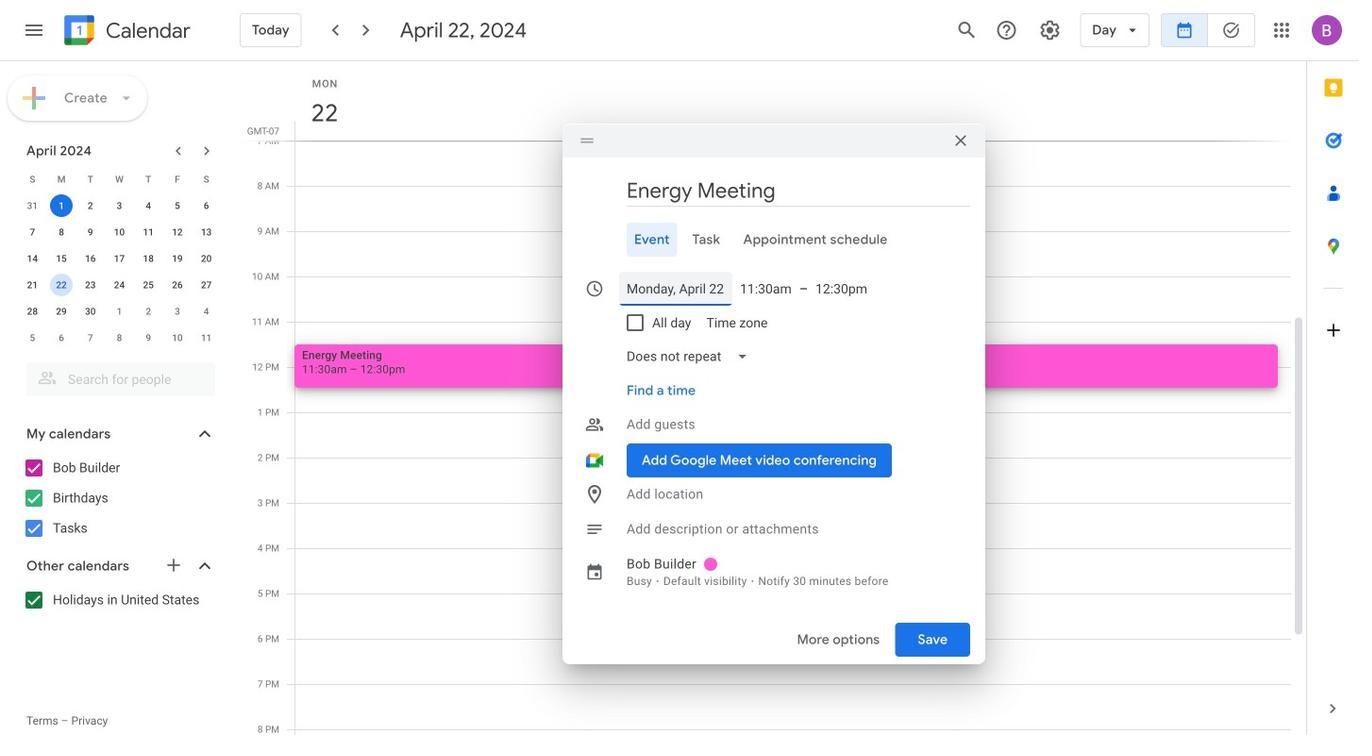 Task type: vqa. For each thing, say whether or not it's contained in the screenshot.
Show World Clock
no



Task type: locate. For each thing, give the bounding box(es) containing it.
row down 17 element
[[18, 272, 221, 298]]

row down may 1 'element'
[[18, 325, 221, 351]]

heading inside calendar element
[[102, 19, 191, 42]]

9 element
[[79, 221, 102, 244]]

may 5 element
[[21, 327, 44, 349]]

row group
[[18, 193, 221, 351]]

may 7 element
[[79, 327, 102, 349]]

monday, april 22 element
[[303, 92, 347, 135]]

26 element
[[166, 274, 189, 297]]

None search field
[[0, 355, 234, 397]]

1 horizontal spatial tab list
[[1308, 61, 1360, 683]]

row up 17 element
[[18, 219, 221, 246]]

8 element
[[50, 221, 73, 244]]

row down 24 element on the left top of page
[[18, 298, 221, 325]]

29 element
[[50, 300, 73, 323]]

6 row from the top
[[18, 298, 221, 325]]

15 element
[[50, 247, 73, 270]]

row
[[18, 166, 221, 193], [18, 193, 221, 219], [18, 219, 221, 246], [18, 246, 221, 272], [18, 272, 221, 298], [18, 298, 221, 325], [18, 325, 221, 351]]

row up the 3 element
[[18, 166, 221, 193]]

None field
[[620, 340, 764, 374]]

End time text field
[[816, 272, 868, 306]]

1 cell from the top
[[47, 193, 76, 219]]

7 row from the top
[[18, 325, 221, 351]]

row up 10 element
[[18, 193, 221, 219]]

may 2 element
[[137, 300, 160, 323]]

cell up 8 element
[[47, 193, 76, 219]]

13 element
[[195, 221, 218, 244]]

settings menu image
[[1039, 19, 1062, 42]]

tab list
[[1308, 61, 1360, 683], [578, 223, 971, 257]]

cell for '23' element
[[47, 272, 76, 298]]

main drawer image
[[23, 19, 45, 42]]

may 9 element
[[137, 327, 160, 349]]

11 element
[[137, 221, 160, 244]]

cell
[[47, 193, 76, 219], [47, 272, 76, 298]]

4 element
[[137, 195, 160, 217]]

Start date text field
[[627, 272, 725, 306]]

row down 10 element
[[18, 246, 221, 272]]

0 vertical spatial cell
[[47, 193, 76, 219]]

column header
[[295, 61, 1292, 141]]

1 vertical spatial cell
[[47, 272, 76, 298]]

may 10 element
[[166, 327, 189, 349]]

2 cell from the top
[[47, 272, 76, 298]]

may 1 element
[[108, 300, 131, 323]]

my calendars list
[[4, 453, 234, 544]]

4 row from the top
[[18, 246, 221, 272]]

grid
[[242, 61, 1307, 736]]

cell up "29" element
[[47, 272, 76, 298]]

30 element
[[79, 300, 102, 323]]

april 2024 grid
[[18, 166, 221, 351]]

march 31 element
[[21, 195, 44, 217]]

7 element
[[21, 221, 44, 244]]

heading
[[102, 19, 191, 42]]



Task type: describe. For each thing, give the bounding box(es) containing it.
2 element
[[79, 195, 102, 217]]

25 element
[[137, 274, 160, 297]]

17 element
[[108, 247, 131, 270]]

23 element
[[79, 274, 102, 297]]

Start time text field
[[740, 272, 792, 306]]

may 3 element
[[166, 300, 189, 323]]

3 element
[[108, 195, 131, 217]]

1 row from the top
[[18, 166, 221, 193]]

3 row from the top
[[18, 219, 221, 246]]

27 element
[[195, 274, 218, 297]]

19 element
[[166, 247, 189, 270]]

10 element
[[108, 221, 131, 244]]

6 element
[[195, 195, 218, 217]]

21 element
[[21, 274, 44, 297]]

24 element
[[108, 274, 131, 297]]

20 element
[[195, 247, 218, 270]]

may 8 element
[[108, 327, 131, 349]]

22 element
[[50, 274, 73, 297]]

to element
[[800, 281, 809, 297]]

1, today element
[[50, 195, 73, 217]]

28 element
[[21, 300, 44, 323]]

5 element
[[166, 195, 189, 217]]

12 element
[[166, 221, 189, 244]]

18 element
[[137, 247, 160, 270]]

Search for people text field
[[38, 363, 204, 397]]

add other calendars image
[[164, 556, 183, 575]]

14 element
[[21, 247, 44, 270]]

may 11 element
[[195, 327, 218, 349]]

16 element
[[79, 247, 102, 270]]

5 row from the top
[[18, 272, 221, 298]]

may 4 element
[[195, 300, 218, 323]]

Add title text field
[[627, 177, 971, 205]]

2 row from the top
[[18, 193, 221, 219]]

cell for 2 element
[[47, 193, 76, 219]]

calendar element
[[60, 11, 191, 53]]

0 horizontal spatial tab list
[[578, 223, 971, 257]]

may 6 element
[[50, 327, 73, 349]]



